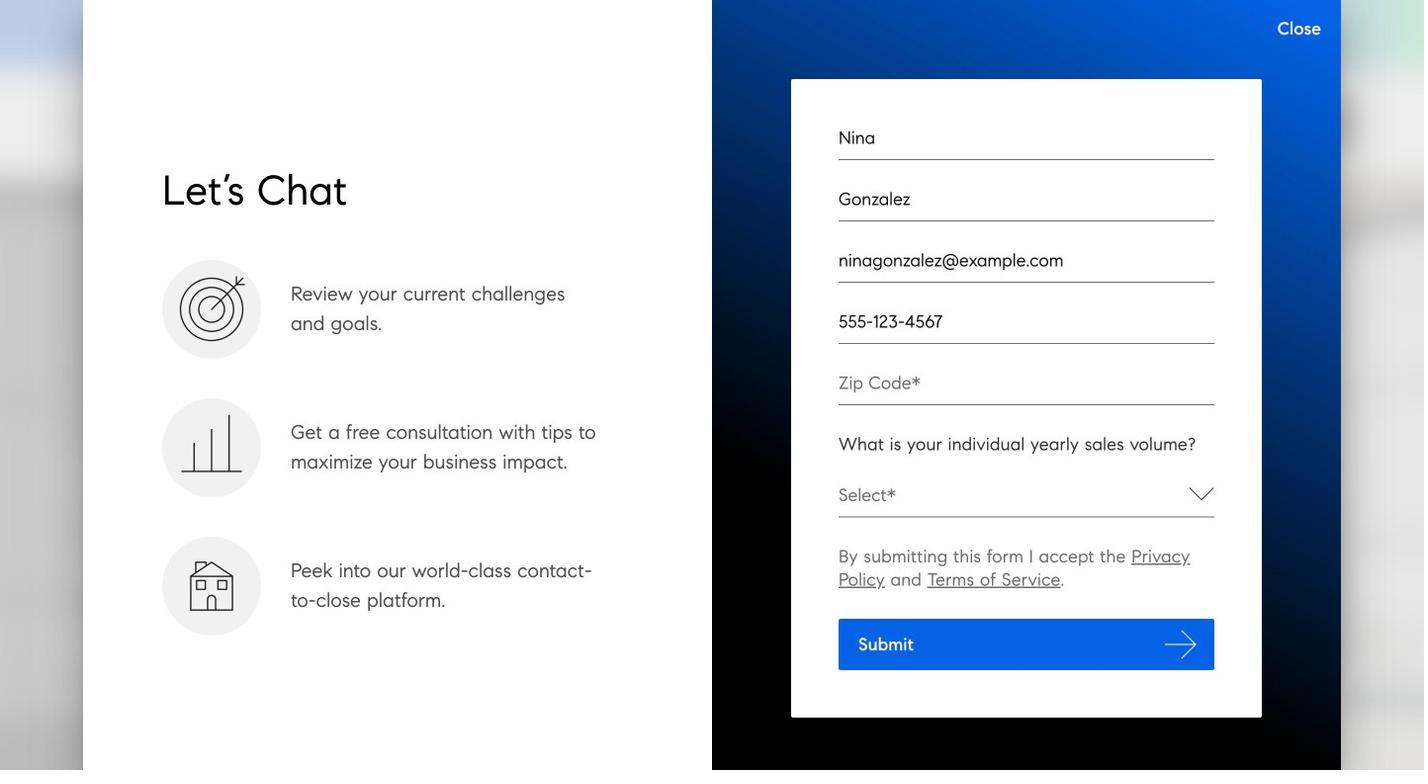 Task type: vqa. For each thing, say whether or not it's contained in the screenshot.
SVG image
no



Task type: locate. For each thing, give the bounding box(es) containing it.
Personal Email text field
[[839, 250, 1215, 283]]

Last Name text field
[[839, 189, 1215, 222]]

home page image
[[71, 113, 217, 134]]

Preferred Phone text field
[[839, 312, 1215, 344]]

First Name text field
[[839, 128, 1215, 160]]

dialog
[[0, 0, 1425, 771]]



Task type: describe. For each thing, give the bounding box(es) containing it.
Zip Code text field
[[839, 373, 1215, 406]]



